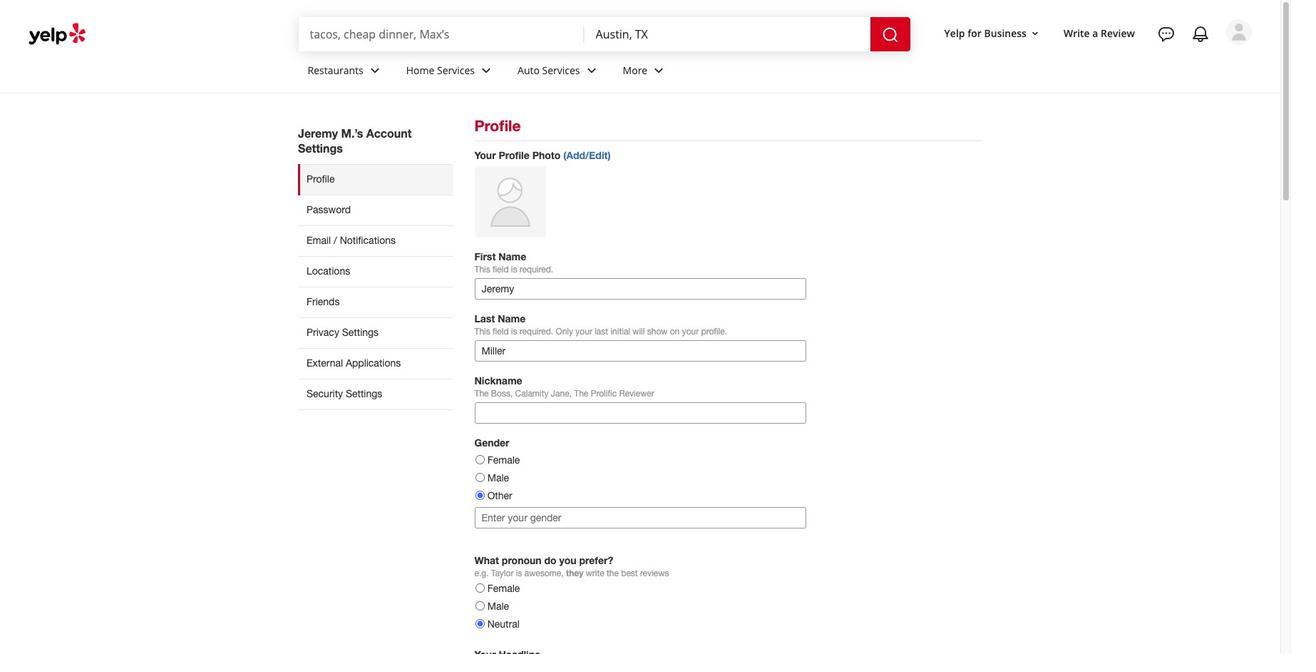 Task type: vqa. For each thing, say whether or not it's contained in the screenshot.
Austin to the bottom
no



Task type: describe. For each thing, give the bounding box(es) containing it.
this for first
[[475, 265, 491, 275]]

friends
[[307, 296, 340, 307]]

security settings link
[[298, 379, 453, 410]]

calamity
[[515, 389, 549, 399]]

2 female radio from the top
[[475, 584, 485, 593]]

male for first male "radio"
[[488, 472, 509, 484]]

this for last
[[475, 327, 491, 337]]

locations
[[307, 265, 350, 277]]

search image
[[882, 26, 899, 43]]

Enter your gender text field
[[475, 507, 806, 529]]

settings for security
[[346, 388, 383, 399]]

First Name text field
[[475, 278, 806, 300]]

write a review link
[[1059, 20, 1141, 46]]

nickname the boss, calamity jane, the prolific reviewer
[[475, 375, 655, 399]]

24 chevron down v2 image for restaurants
[[366, 62, 384, 79]]

account
[[366, 126, 412, 140]]

the
[[607, 569, 619, 579]]

Near text field
[[596, 26, 859, 42]]

you
[[560, 554, 577, 566]]

2 vertical spatial profile
[[307, 173, 335, 185]]

photo
[[533, 149, 561, 161]]

/
[[334, 235, 337, 246]]

jane,
[[551, 389, 572, 399]]

2 female from the top
[[488, 583, 520, 594]]

male for second male "radio" from the top
[[488, 601, 509, 612]]

only
[[556, 327, 573, 337]]

review
[[1101, 26, 1136, 40]]

awesome,
[[525, 569, 564, 579]]

email / notifications
[[307, 235, 396, 246]]

restaurants
[[308, 63, 364, 77]]

pronoun
[[502, 554, 542, 566]]

none field find
[[310, 26, 573, 42]]

privacy settings
[[307, 327, 379, 338]]

2 male radio from the top
[[475, 601, 485, 611]]

password link
[[298, 195, 453, 225]]

locations link
[[298, 256, 453, 287]]

applications
[[346, 357, 401, 369]]

is inside what pronoun do you prefer? e.g. taylor is awesome, they write the best reviews
[[516, 569, 522, 579]]

profile link
[[298, 164, 453, 195]]

Nickname text field
[[475, 402, 806, 424]]

your profile photo (add/edit)
[[475, 149, 611, 161]]

on
[[670, 327, 680, 337]]

(add/edit) link
[[564, 149, 611, 161]]

privacy settings link
[[298, 317, 453, 348]]

jeremy m. image
[[1227, 19, 1253, 45]]

is for first
[[511, 265, 518, 275]]

last
[[475, 312, 495, 325]]

0 vertical spatial profile
[[475, 117, 521, 135]]

security
[[307, 388, 343, 399]]

security settings
[[307, 388, 383, 399]]

1 the from the left
[[475, 389, 489, 399]]

notifications
[[340, 235, 396, 246]]

24 chevron down v2 image for auto services
[[583, 62, 600, 79]]

yelp
[[945, 26, 966, 40]]

taylor
[[491, 569, 514, 579]]

home services
[[406, 63, 475, 77]]

reviews
[[641, 569, 669, 579]]

email / notifications link
[[298, 225, 453, 256]]

messages image
[[1158, 26, 1176, 43]]

auto
[[518, 63, 540, 77]]

required. for last
[[520, 327, 554, 337]]

what pronoun do you prefer? e.g. taylor is awesome, they write the best reviews
[[475, 554, 669, 579]]

prefer?
[[580, 554, 614, 566]]

show
[[647, 327, 668, 337]]

privacy
[[307, 327, 339, 338]]

external
[[307, 357, 343, 369]]

services for auto services
[[542, 63, 580, 77]]

they
[[566, 568, 584, 579]]

is for last
[[511, 327, 518, 337]]

for
[[968, 26, 982, 40]]

yelp for business
[[945, 26, 1027, 40]]

friends link
[[298, 287, 453, 317]]

home services link
[[395, 51, 506, 93]]

Last Name text field
[[475, 340, 806, 362]]

reviewer
[[619, 389, 655, 399]]

yelp for business button
[[939, 20, 1047, 46]]

last
[[595, 327, 609, 337]]

24 chevron down v2 image for more
[[651, 62, 668, 79]]

prolific
[[591, 389, 617, 399]]

external applications link
[[298, 348, 453, 379]]

best
[[622, 569, 638, 579]]



Task type: locate. For each thing, give the bounding box(es) containing it.
3 24 chevron down v2 image from the left
[[651, 62, 668, 79]]

1 vertical spatial name
[[498, 312, 526, 325]]

female
[[488, 454, 520, 466], [488, 583, 520, 594]]

1 horizontal spatial your
[[682, 327, 699, 337]]

1 vertical spatial profile
[[499, 149, 530, 161]]

24 chevron down v2 image inside more link
[[651, 62, 668, 79]]

0 vertical spatial is
[[511, 265, 518, 275]]

settings up 'external applications' in the bottom left of the page
[[342, 327, 379, 338]]

this inside the first name this field is required.
[[475, 265, 491, 275]]

male up other
[[488, 472, 509, 484]]

2 vertical spatial is
[[516, 569, 522, 579]]

services right auto
[[542, 63, 580, 77]]

first
[[475, 250, 496, 262]]

24 chevron down v2 image right the auto services
[[583, 62, 600, 79]]

neutral
[[488, 618, 520, 630]]

user actions element
[[933, 18, 1273, 106]]

24 chevron down v2 image inside the auto services link
[[583, 62, 600, 79]]

write a review
[[1064, 26, 1136, 40]]

jeremy
[[298, 126, 338, 140]]

0 horizontal spatial 24 chevron down v2 image
[[366, 62, 384, 79]]

2 field from the top
[[493, 327, 509, 337]]

2 required. from the top
[[520, 327, 554, 337]]

1 male radio from the top
[[475, 473, 485, 482]]

business categories element
[[296, 51, 1253, 93]]

required. for first
[[520, 265, 554, 275]]

Female radio
[[475, 455, 485, 464], [475, 584, 485, 593]]

field inside the first name this field is required.
[[493, 265, 509, 275]]

is inside 'last name this field is required. only your last initial will show on your profile.'
[[511, 327, 518, 337]]

auto services link
[[506, 51, 612, 93]]

settings
[[298, 141, 343, 155], [342, 327, 379, 338], [346, 388, 383, 399]]

0 vertical spatial this
[[475, 265, 491, 275]]

your right on
[[682, 327, 699, 337]]

field
[[493, 265, 509, 275], [493, 327, 509, 337]]

female radio down e.g.
[[475, 584, 485, 593]]

1 male from the top
[[488, 472, 509, 484]]

profile up your
[[475, 117, 521, 135]]

none field near
[[596, 26, 859, 42]]

1 24 chevron down v2 image from the left
[[366, 62, 384, 79]]

2 services from the left
[[542, 63, 580, 77]]

more
[[623, 63, 648, 77]]

a
[[1093, 26, 1099, 40]]

initial
[[611, 327, 631, 337]]

0 vertical spatial male
[[488, 472, 509, 484]]

2 24 chevron down v2 image from the left
[[583, 62, 600, 79]]

Find text field
[[310, 26, 573, 42]]

password
[[307, 204, 351, 215]]

m.'s
[[341, 126, 363, 140]]

the
[[475, 389, 489, 399], [574, 389, 589, 399]]

do
[[545, 554, 557, 566]]

1 vertical spatial field
[[493, 327, 509, 337]]

16 chevron down v2 image
[[1030, 28, 1041, 39]]

services left 24 chevron down v2 image
[[437, 63, 475, 77]]

1 none field from the left
[[310, 26, 573, 42]]

jeremy m.'s account settings
[[298, 126, 412, 155]]

1 services from the left
[[437, 63, 475, 77]]

1 vertical spatial settings
[[342, 327, 379, 338]]

1 your from the left
[[576, 327, 593, 337]]

1 required. from the top
[[520, 265, 554, 275]]

will
[[633, 327, 645, 337]]

profile up password
[[307, 173, 335, 185]]

this
[[475, 265, 491, 275], [475, 327, 491, 337]]

1 field from the top
[[493, 265, 509, 275]]

settings for privacy
[[342, 327, 379, 338]]

1 vertical spatial this
[[475, 327, 491, 337]]

field for first
[[493, 265, 509, 275]]

nickname
[[475, 375, 523, 387]]

0 horizontal spatial the
[[475, 389, 489, 399]]

1 vertical spatial male
[[488, 601, 509, 612]]

email
[[307, 235, 331, 246]]

business
[[985, 26, 1027, 40]]

your left 'last'
[[576, 327, 593, 337]]

is inside the first name this field is required.
[[511, 265, 518, 275]]

female down gender
[[488, 454, 520, 466]]

1 horizontal spatial services
[[542, 63, 580, 77]]

None field
[[310, 26, 573, 42], [596, 26, 859, 42]]

2 your from the left
[[682, 327, 699, 337]]

name for last
[[498, 312, 526, 325]]

other
[[488, 490, 513, 501]]

restaurants link
[[296, 51, 395, 93]]

none field up the business categories element
[[596, 26, 859, 42]]

write
[[586, 569, 605, 579]]

0 vertical spatial female radio
[[475, 455, 485, 464]]

this down last at the left top of page
[[475, 327, 491, 337]]

more link
[[612, 51, 679, 93]]

1 vertical spatial required.
[[520, 327, 554, 337]]

field for last
[[493, 327, 509, 337]]

name
[[499, 250, 527, 262], [498, 312, 526, 325]]

Other radio
[[475, 491, 485, 500]]

1 vertical spatial female
[[488, 583, 520, 594]]

1 vertical spatial male radio
[[475, 601, 485, 611]]

name for first
[[499, 250, 527, 262]]

boss,
[[491, 389, 513, 399]]

1 horizontal spatial the
[[574, 389, 589, 399]]

services inside the auto services link
[[542, 63, 580, 77]]

field down last at the left top of page
[[493, 327, 509, 337]]

services for home services
[[437, 63, 475, 77]]

1 this from the top
[[475, 265, 491, 275]]

notifications image
[[1193, 26, 1210, 43]]

0 vertical spatial name
[[499, 250, 527, 262]]

male radio up other radio
[[475, 473, 485, 482]]

24 chevron down v2 image inside restaurants link
[[366, 62, 384, 79]]

0 horizontal spatial none field
[[310, 26, 573, 42]]

0 vertical spatial female
[[488, 454, 520, 466]]

none field up home services
[[310, 26, 573, 42]]

profile
[[475, 117, 521, 135], [499, 149, 530, 161], [307, 173, 335, 185]]

None search field
[[299, 17, 913, 51]]

0 horizontal spatial your
[[576, 327, 593, 337]]

0 vertical spatial settings
[[298, 141, 343, 155]]

field inside 'last name this field is required. only your last initial will show on your profile.'
[[493, 327, 509, 337]]

required.
[[520, 265, 554, 275], [520, 327, 554, 337]]

external applications
[[307, 357, 401, 369]]

this down first
[[475, 265, 491, 275]]

name right last at the left top of page
[[498, 312, 526, 325]]

the right jane,
[[574, 389, 589, 399]]

24 chevron down v2 image
[[478, 62, 495, 79]]

Male radio
[[475, 473, 485, 482], [475, 601, 485, 611]]

1 vertical spatial female radio
[[475, 584, 485, 593]]

2 the from the left
[[574, 389, 589, 399]]

e.g.
[[475, 569, 489, 579]]

services inside home services link
[[437, 63, 475, 77]]

your
[[475, 149, 496, 161]]

the left boss, on the left
[[475, 389, 489, 399]]

home
[[406, 63, 435, 77]]

24 chevron down v2 image
[[366, 62, 384, 79], [583, 62, 600, 79], [651, 62, 668, 79]]

0 horizontal spatial services
[[437, 63, 475, 77]]

auto services
[[518, 63, 580, 77]]

2 none field from the left
[[596, 26, 859, 42]]

1 horizontal spatial 24 chevron down v2 image
[[583, 62, 600, 79]]

0 vertical spatial required.
[[520, 265, 554, 275]]

1 female from the top
[[488, 454, 520, 466]]

services
[[437, 63, 475, 77], [542, 63, 580, 77]]

male radio up neutral radio
[[475, 601, 485, 611]]

1 female radio from the top
[[475, 455, 485, 464]]

settings inside the jeremy m.'s account settings
[[298, 141, 343, 155]]

0 vertical spatial field
[[493, 265, 509, 275]]

Neutral radio
[[475, 619, 485, 628]]

field down first
[[493, 265, 509, 275]]

2 this from the top
[[475, 327, 491, 337]]

2 horizontal spatial 24 chevron down v2 image
[[651, 62, 668, 79]]

1 vertical spatial is
[[511, 327, 518, 337]]

name inside the first name this field is required.
[[499, 250, 527, 262]]

write
[[1064, 26, 1090, 40]]

name right first
[[499, 250, 527, 262]]

what
[[475, 554, 499, 566]]

(add/edit)
[[564, 149, 611, 161]]

settings down applications
[[346, 388, 383, 399]]

male
[[488, 472, 509, 484], [488, 601, 509, 612]]

2 male from the top
[[488, 601, 509, 612]]

gender
[[475, 437, 510, 449]]

settings down 'jeremy' on the left of page
[[298, 141, 343, 155]]

your
[[576, 327, 593, 337], [682, 327, 699, 337]]

24 chevron down v2 image right more
[[651, 62, 668, 79]]

required. inside 'last name this field is required. only your last initial will show on your profile.'
[[520, 327, 554, 337]]

first name this field is required.
[[475, 250, 554, 275]]

female radio down gender
[[475, 455, 485, 464]]

last name this field is required. only your last initial will show on your profile.
[[475, 312, 728, 337]]

required. inside the first name this field is required.
[[520, 265, 554, 275]]

2 vertical spatial settings
[[346, 388, 383, 399]]

profile right your
[[499, 149, 530, 161]]

male up neutral
[[488, 601, 509, 612]]

is
[[511, 265, 518, 275], [511, 327, 518, 337], [516, 569, 522, 579]]

24 chevron down v2 image right restaurants
[[366, 62, 384, 79]]

0 vertical spatial male radio
[[475, 473, 485, 482]]

female down taylor
[[488, 583, 520, 594]]

1 horizontal spatial none field
[[596, 26, 859, 42]]

profile.
[[702, 327, 728, 337]]

name inside 'last name this field is required. only your last initial will show on your profile.'
[[498, 312, 526, 325]]

this inside 'last name this field is required. only your last initial will show on your profile.'
[[475, 327, 491, 337]]



